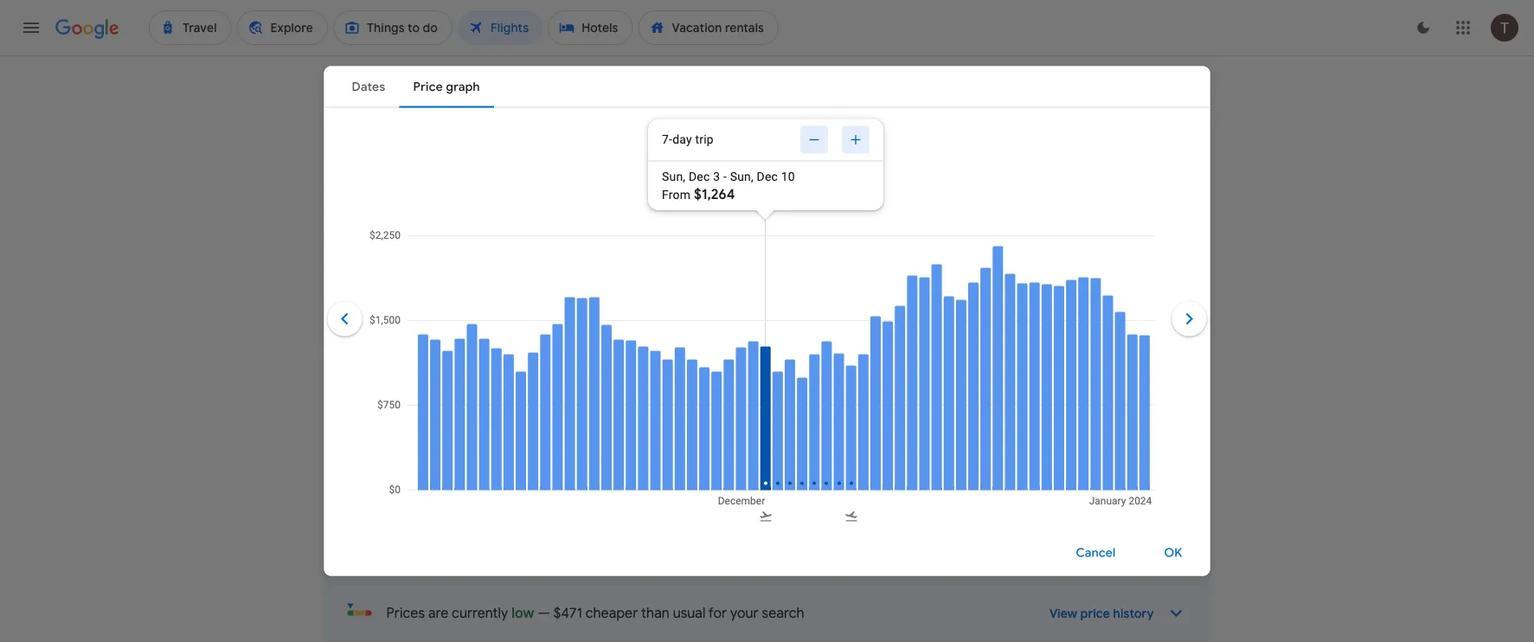 Task type: describe. For each thing, give the bounding box(es) containing it.
price button
[[672, 173, 741, 201]]

– left 8:40 am
[[465, 436, 474, 454]]

emissions for 969
[[925, 457, 974, 469]]

2 for 969
[[962, 441, 968, 456]]

cheaper
[[586, 604, 638, 622]]

– left 4:25 pm
[[464, 371, 472, 389]]

find the best price region
[[324, 243, 1210, 288]]

1 vertical spatial united
[[436, 457, 468, 469]]

$1,578
[[1100, 436, 1140, 454]]

1582 US dollars text field
[[1099, 501, 1140, 519]]

times
[[759, 179, 793, 195]]

prices for prices include required taxes + fees for 1 adult. optional charges and bag fees may apply. passenger assistance
[[548, 328, 579, 340]]

from
[[662, 187, 691, 202]]

1 vertical spatial for
[[709, 604, 727, 622]]

12 hr 20 min sfo – kix
[[662, 371, 737, 405]]

1 inside popup button
[[477, 88, 484, 102]]

best departing flights
[[324, 301, 498, 323]]

avg emissions
[[896, 392, 966, 404]]

1 fees from the left
[[700, 328, 721, 340]]

sfo for 12
[[662, 392, 682, 405]]

+30%
[[896, 457, 922, 469]]

$1,582
[[1099, 501, 1140, 519]]

emissions button
[[829, 173, 926, 201]]

– inside 12 hr 20 min sfo – kix
[[682, 392, 689, 405]]

1 sun, from the left
[[662, 170, 686, 184]]

12:20 am
[[405, 436, 462, 454]]

745
[[896, 371, 918, 389]]

emissions
[[839, 179, 896, 195]]

min for 12 hr 20 min sfo – kix
[[714, 371, 737, 389]]

1 vertical spatial price
[[1081, 606, 1110, 622]]

—
[[538, 604, 550, 622]]

ok button
[[1143, 532, 1203, 574]]

min for 15 hr 20 min sfo – kix
[[715, 436, 738, 454]]

apply.
[[953, 328, 982, 340]]

optional
[[780, 328, 820, 340]]

hr for 12
[[678, 371, 691, 389]]

0 horizontal spatial price
[[410, 328, 434, 340]]

ranked based on price and convenience
[[324, 328, 519, 340]]

0 vertical spatial for
[[724, 328, 738, 340]]

sort by:
[[1138, 325, 1182, 341]]

are
[[428, 604, 449, 622]]

$1,264
[[694, 185, 735, 203]]

11:05 am
[[405, 371, 460, 389]]

2 and from the left
[[865, 328, 883, 340]]

trip for 7-
[[695, 132, 714, 147]]

low
[[512, 604, 534, 622]]

min for 14 hr 10 min
[[713, 501, 736, 519]]

12:20 am – 8:40 am + 1
[[405, 436, 538, 454]]

1 dec from the left
[[689, 170, 710, 184]]

0 vertical spatial +
[[691, 328, 697, 340]]

1 and from the left
[[437, 328, 455, 340]]

nonstop
[[774, 371, 828, 389]]

nonstop flight. element
[[774, 371, 828, 392]]

avg
[[896, 392, 914, 404]]

may
[[930, 328, 951, 340]]

cancel
[[1076, 545, 1116, 561]]

$1,573 round trip
[[1093, 371, 1140, 405]]

times button
[[748, 173, 822, 201]]

1 stop
[[774, 436, 811, 454]]

required
[[619, 328, 659, 340]]

sfo for 15
[[662, 457, 682, 469]]

$1,578 round trip
[[1093, 436, 1140, 470]]

1578 US dollars text field
[[1100, 436, 1140, 454]]

0 vertical spatial united
[[405, 392, 436, 405]]

1573 US dollars text field
[[1100, 371, 1140, 389]]

25
[[796, 457, 808, 469]]

8:40 am
[[477, 436, 530, 454]]

1 inside "11:05 am – 4:25 pm + 1"
[[530, 371, 534, 382]]

2 sun, from the left
[[730, 170, 754, 184]]

14 hr 10 min
[[662, 501, 736, 519]]

+ for 4:25 pm
[[526, 371, 530, 382]]

min for 2 hr 25 min hnd
[[811, 457, 829, 469]]

view
[[1050, 606, 1078, 622]]

$471
[[554, 604, 582, 622]]

 image inside best departing flights main content
[[439, 392, 442, 405]]

1 inside "element"
[[774, 436, 780, 454]]

prices for prices are currently low — $471 cheaper than usual for your search
[[386, 604, 425, 622]]

on
[[395, 328, 407, 340]]

hnd inside "layover (1 of 1) is a 2 hr 25 min overnight layover at haneda airport in tokyo." element
[[832, 457, 854, 469]]

search
[[762, 604, 804, 622]]

adult.
[[749, 328, 777, 340]]

2 dec from the left
[[757, 170, 778, 184]]

3
[[713, 170, 720, 184]]

Arrival time: 8:40 AM on  Monday, December 4. text field
[[477, 436, 538, 454]]

prices include required taxes + fees for 1 adult. optional charges and bag fees may apply. passenger assistance
[[548, 328, 1091, 340]]

15
[[662, 436, 675, 454]]

history
[[1113, 606, 1154, 622]]

hr for 15
[[678, 436, 692, 454]]

2 hr 25 min hnd
[[774, 457, 854, 469]]

emissions for 745
[[916, 392, 966, 404]]

scroll forward image
[[1169, 298, 1210, 340]]

passenger assistance button
[[985, 328, 1091, 340]]

20 for 12
[[694, 371, 711, 389]]

kix for 15
[[689, 457, 705, 469]]

$1,573
[[1100, 371, 1140, 389]]

ok
[[1164, 545, 1182, 561]]

trip for $1,573
[[1124, 393, 1140, 405]]

sun, dec 3 - sun, dec 10 from $1,264
[[662, 170, 795, 203]]

+30% emissions
[[896, 457, 974, 469]]

2 fees from the left
[[907, 328, 927, 340]]

include
[[581, 328, 616, 340]]

969 kg co 2
[[896, 436, 968, 456]]



Task type: locate. For each thing, give the bounding box(es) containing it.
0 horizontal spatial united
[[405, 392, 436, 405]]

10 inside best departing flights main content
[[695, 501, 710, 519]]

trip
[[695, 132, 714, 147], [1124, 393, 1140, 405], [1124, 458, 1140, 470]]

dec left '3' on the left top of the page
[[689, 170, 710, 184]]

7-
[[662, 132, 673, 147]]

hr
[[678, 371, 691, 389], [678, 436, 692, 454], [783, 457, 793, 469], [679, 501, 692, 519]]

trip for $1,578
[[1124, 458, 1140, 470]]

round for $1,573
[[1093, 393, 1121, 405]]

10 right '-'
[[781, 170, 795, 184]]

-
[[723, 170, 727, 184]]

total duration 14 hr 10 min. element
[[662, 501, 774, 521]]

co inside 969 kg co 2
[[940, 436, 962, 454]]

bag fees button
[[886, 328, 927, 340]]

your
[[730, 604, 759, 622]]

1 vertical spatial prices
[[386, 604, 425, 622]]

2 co from the top
[[940, 436, 962, 454]]

+ down learn more about ranking icon
[[526, 371, 530, 382]]

0 horizontal spatial dec
[[689, 170, 710, 184]]

0 vertical spatial kg
[[921, 371, 937, 389]]

hr right 14
[[679, 501, 692, 519]]

currently
[[452, 604, 508, 622]]

1 vertical spatial co
[[940, 436, 962, 454]]

1 vertical spatial 2
[[962, 441, 968, 456]]

hr inside 12 hr 20 min sfo – kix
[[678, 371, 691, 389]]

15 hr 20 min sfo – kix
[[662, 436, 738, 469]]

price
[[683, 179, 712, 195]]

sort by: button
[[1131, 318, 1210, 349]]

emissions
[[916, 392, 966, 404], [925, 457, 974, 469]]

1 horizontal spatial price
[[1081, 606, 1110, 622]]

usual
[[673, 604, 706, 622]]

10 inside the sun, dec 3 - sun, dec 10 from $1,264
[[781, 170, 795, 184]]

12
[[662, 371, 675, 389]]

0 vertical spatial kix
[[689, 392, 705, 405]]

2 up avg emissions
[[961, 377, 968, 391]]

bag
[[886, 328, 904, 340]]

1 vertical spatial 10
[[695, 501, 710, 519]]

2 down '1 stop flight.' "element" at right bottom
[[774, 457, 780, 469]]

 image
[[439, 392, 442, 405]]

round inside $1,573 round trip
[[1093, 393, 1121, 405]]

1 co from the top
[[940, 371, 961, 389]]

total duration 15 hr 20 min. element
[[662, 436, 774, 456]]

and left bag
[[865, 328, 883, 340]]

0 vertical spatial ana
[[446, 392, 468, 405]]

0 vertical spatial trip
[[695, 132, 714, 147]]

than
[[641, 604, 670, 622]]

fees right bag
[[907, 328, 927, 340]]

+ right taxes
[[691, 328, 697, 340]]

1 vertical spatial kix
[[689, 457, 705, 469]]

co for 969
[[940, 436, 962, 454]]

kg up avg emissions
[[921, 371, 937, 389]]

hr inside 15 hr 20 min sfo – kix
[[678, 436, 692, 454]]

0 horizontal spatial and
[[437, 328, 455, 340]]

Departure time: 11:05 AM. text field
[[405, 371, 460, 389]]

total duration 12 hr 20 min. element
[[662, 371, 774, 392]]

co up avg emissions
[[940, 371, 961, 389]]

0 vertical spatial sfo
[[662, 392, 682, 405]]

1 vertical spatial ana
[[405, 457, 426, 469]]

1 sfo from the top
[[662, 392, 682, 405]]

sun, up "from"
[[662, 170, 686, 184]]

kg inside 969 kg co 2
[[922, 436, 937, 454]]

emissions down 745 kg co 2
[[916, 392, 966, 404]]

min right 15
[[715, 436, 738, 454]]

14
[[662, 501, 675, 519]]

1 horizontal spatial ana
[[446, 392, 468, 405]]

0 vertical spatial 20
[[694, 371, 711, 389]]

1 vertical spatial emissions
[[925, 457, 974, 469]]

view price history
[[1050, 606, 1154, 622]]

trip down "$1,578"
[[1124, 458, 1140, 470]]

2 up "+30% emissions"
[[962, 441, 968, 456]]

sfo inside 12 hr 20 min sfo – kix
[[662, 392, 682, 405]]

hnd right 25
[[832, 457, 854, 469]]

0 horizontal spatial 10
[[695, 501, 710, 519]]

1 horizontal spatial united
[[436, 457, 468, 469]]

ana down leaves san francisco international airport at 11:05 am on sunday, december 3 and arrives at kansai international airport at 4:25 pm on monday, december 4. element
[[446, 392, 468, 405]]

20 right "12" in the bottom of the page
[[694, 371, 711, 389]]

20 for 15
[[695, 436, 711, 454]]

2 for 745
[[961, 377, 968, 391]]

20 inside 12 hr 20 min sfo – kix
[[694, 371, 711, 389]]

0 horizontal spatial prices
[[386, 604, 425, 622]]

emissions down 969 kg co 2
[[925, 457, 974, 469]]

10 right 14
[[695, 501, 710, 519]]

scroll backward image
[[324, 298, 366, 340]]

taxes
[[662, 328, 688, 340]]

0 vertical spatial round
[[1093, 393, 1121, 405]]

2 round from the top
[[1093, 458, 1121, 470]]

price right view on the bottom right of the page
[[1081, 606, 1110, 622]]

sfo down 15
[[662, 457, 682, 469]]

fees
[[700, 328, 721, 340], [907, 328, 927, 340]]

cancel button
[[1055, 532, 1137, 574]]

kg up "+30% emissions"
[[922, 436, 937, 454]]

2 sfo from the top
[[662, 457, 682, 469]]

Departure time: 12:20 AM. text field
[[405, 436, 462, 454]]

for
[[724, 328, 738, 340], [709, 604, 727, 622]]

1 round from the top
[[1093, 393, 1121, 405]]

kix down total duration 15 hr 20 min. element
[[689, 457, 705, 469]]

prices right learn more about ranking icon
[[548, 328, 579, 340]]

0 horizontal spatial fees
[[700, 328, 721, 340]]

co up "+30% emissions"
[[940, 436, 962, 454]]

1 vertical spatial round
[[1093, 458, 1121, 470]]

sort
[[1138, 325, 1162, 341]]

0 vertical spatial hnd
[[832, 457, 854, 469]]

round inside $1,578 round trip
[[1093, 458, 1121, 470]]

1 inside 12:20 am – 8:40 am + 1
[[535, 436, 538, 447]]

and down flights
[[437, 328, 455, 340]]

trip inside $1,578 round trip
[[1124, 458, 1140, 470]]

co
[[940, 371, 961, 389], [940, 436, 962, 454]]

min right 14
[[713, 501, 736, 519]]

2 vertical spatial +
[[530, 436, 535, 447]]

sfo down "12" in the bottom of the page
[[662, 392, 682, 405]]

1 horizontal spatial sun,
[[730, 170, 754, 184]]

dec right '-'
[[757, 170, 778, 184]]

and
[[437, 328, 455, 340], [865, 328, 883, 340]]

2 inside 969 kg co 2
[[962, 441, 968, 456]]

round down $1,573
[[1093, 393, 1121, 405]]

dec
[[689, 170, 710, 184], [757, 170, 778, 184]]

kix inside 12 hr 20 min sfo – kix
[[689, 392, 705, 405]]

20 right 15
[[695, 436, 711, 454]]

20
[[694, 371, 711, 389], [695, 436, 711, 454]]

for left your
[[709, 604, 727, 622]]

none search field containing price
[[324, 80, 1210, 229]]

learn more about ranking image
[[522, 326, 538, 341]]

kg inside 745 kg co 2
[[921, 371, 937, 389]]

min inside 12 hr 20 min sfo – kix
[[714, 371, 737, 389]]

united down 12:20 am text field
[[436, 457, 468, 469]]

+
[[691, 328, 697, 340], [526, 371, 530, 382], [530, 436, 535, 447]]

prices left are
[[386, 604, 425, 622]]

1 horizontal spatial prices
[[548, 328, 579, 340]]

round for $1,578
[[1093, 458, 1121, 470]]

1 hnd from the top
[[832, 457, 854, 469]]

1 button
[[446, 80, 516, 111]]

sun, right '-'
[[730, 170, 754, 184]]

7-day trip
[[662, 132, 714, 147]]

+ for 8:40 am
[[530, 436, 535, 447]]

round down "$1,578"
[[1093, 458, 1121, 470]]

kix down total duration 12 hr 20 min. element
[[689, 392, 705, 405]]

stop
[[783, 436, 811, 454]]

prices
[[548, 328, 579, 340], [386, 604, 425, 622]]

0 horizontal spatial sun,
[[662, 170, 686, 184]]

1 horizontal spatial 10
[[781, 170, 795, 184]]

flights
[[447, 301, 498, 323]]

united down departure time: 11:05 am. text field
[[405, 392, 436, 405]]

20 inside 15 hr 20 min sfo – kix
[[695, 436, 711, 454]]

+ inside 12:20 am – 8:40 am + 1
[[530, 436, 535, 447]]

price right on
[[410, 328, 434, 340]]

745 kg co 2
[[896, 371, 968, 391]]

co inside 745 kg co 2
[[940, 371, 961, 389]]

ana down 12:20 am
[[405, 457, 426, 469]]

hnd
[[832, 457, 854, 469], [832, 522, 854, 534]]

0 vertical spatial 10
[[781, 170, 795, 184]]

2 inside 745 kg co 2
[[961, 377, 968, 391]]

hr right "12" in the bottom of the page
[[678, 371, 691, 389]]

1 horizontal spatial dec
[[757, 170, 778, 184]]

+ inside "11:05 am – 4:25 pm + 1"
[[526, 371, 530, 382]]

2 vertical spatial 2
[[774, 457, 780, 469]]

+ down the arrival time: 4:25 pm on  monday, december 4. text field on the bottom left
[[530, 436, 535, 447]]

1 vertical spatial 20
[[695, 436, 711, 454]]

1 vertical spatial sfo
[[662, 457, 682, 469]]

None search field
[[324, 80, 1210, 229]]

hr for 14
[[679, 501, 692, 519]]

kix
[[689, 392, 705, 405], [689, 457, 705, 469]]

min inside 15 hr 20 min sfo – kix
[[715, 436, 738, 454]]

leaves san francisco international airport at 11:05 am on sunday, december 3 and arrives at kansai international airport at 4:25 pm on monday, december 4. element
[[405, 371, 534, 389]]

leaves san francisco international airport at 12:20 am on sunday, december 3 and arrives at kansai international airport at 8:40 am on monday, december 4. element
[[405, 436, 538, 454]]

0 vertical spatial emissions
[[916, 392, 966, 404]]

0 vertical spatial co
[[940, 371, 961, 389]]

– down total duration 15 hr 20 min. element
[[682, 457, 689, 469]]

price
[[410, 328, 434, 340], [1081, 606, 1110, 622]]

1 horizontal spatial and
[[865, 328, 883, 340]]

trip right day on the left of page
[[695, 132, 714, 147]]

sfo
[[662, 392, 682, 405], [662, 457, 682, 469]]

kg for 969
[[922, 436, 937, 454]]

– down total duration 12 hr 20 min. element
[[682, 392, 689, 405]]

Arrival time: 4:25 PM on  Monday, December 4. text field
[[475, 371, 534, 389]]

passenger
[[985, 328, 1036, 340]]

1 vertical spatial +
[[526, 371, 530, 382]]

hr right 15
[[678, 436, 692, 454]]

kix inside 15 hr 20 min sfo – kix
[[689, 457, 705, 469]]

hnd down "layover (1 of 1) is a 2 hr 25 min overnight layover at haneda airport in tokyo." element
[[832, 522, 854, 534]]

trip down $1,573
[[1124, 393, 1140, 405]]

kg for 745
[[921, 371, 937, 389]]

co for 745
[[940, 371, 961, 389]]

departing
[[364, 301, 443, 323]]

ranked
[[324, 328, 360, 340]]

1 horizontal spatial fees
[[907, 328, 927, 340]]

2 kix from the top
[[689, 457, 705, 469]]

0 vertical spatial 2
[[961, 377, 968, 391]]

0 horizontal spatial ana
[[405, 457, 426, 469]]

united
[[405, 392, 436, 405], [436, 457, 468, 469]]

2 vertical spatial trip
[[1124, 458, 1140, 470]]

trip inside $1,573 round trip
[[1124, 393, 1140, 405]]

best
[[324, 301, 360, 323]]

sun,
[[662, 170, 686, 184], [730, 170, 754, 184]]

kix for 12
[[689, 392, 705, 405]]

min right 25
[[811, 457, 829, 469]]

ana
[[446, 392, 468, 405], [405, 457, 426, 469]]

0 vertical spatial prices
[[548, 328, 579, 340]]

hr left 25
[[783, 457, 793, 469]]

hr for 2
[[783, 457, 793, 469]]

layover (1 of 1) is a 2 hr 25 min overnight layover at haneda airport in tokyo. element
[[774, 456, 887, 470]]

0 vertical spatial price
[[410, 328, 434, 340]]

1 vertical spatial hnd
[[832, 522, 854, 534]]

convenience
[[458, 328, 519, 340]]

sfo inside 15 hr 20 min sfo – kix
[[662, 457, 682, 469]]

10
[[781, 170, 795, 184], [695, 501, 710, 519]]

charges
[[823, 328, 862, 340]]

2 hnd from the top
[[832, 522, 854, 534]]

2
[[961, 377, 968, 391], [962, 441, 968, 456], [774, 457, 780, 469]]

prices are currently low — $471 cheaper than usual for your search
[[386, 604, 804, 622]]

1 kix from the top
[[689, 392, 705, 405]]

969
[[896, 436, 919, 454]]

best departing flights main content
[[324, 243, 1210, 642]]

by:
[[1165, 325, 1182, 341]]

11:05 am – 4:25 pm + 1
[[405, 371, 534, 389]]

 image
[[430, 457, 433, 469]]

–
[[464, 371, 472, 389], [682, 392, 689, 405], [465, 436, 474, 454], [682, 457, 689, 469]]

based
[[363, 328, 392, 340]]

4:25 pm
[[475, 371, 526, 389]]

1 stop flight. element
[[774, 436, 811, 456]]

1 vertical spatial kg
[[922, 436, 937, 454]]

– inside 15 hr 20 min sfo – kix
[[682, 457, 689, 469]]

for left adult.
[[724, 328, 738, 340]]

fees right taxes
[[700, 328, 721, 340]]

1 vertical spatial trip
[[1124, 393, 1140, 405]]

day
[[672, 132, 692, 147]]

assistance
[[1039, 328, 1091, 340]]

min right "12" in the bottom of the page
[[714, 371, 737, 389]]



Task type: vqa. For each thing, say whether or not it's contained in the screenshot.
the to to the left
no



